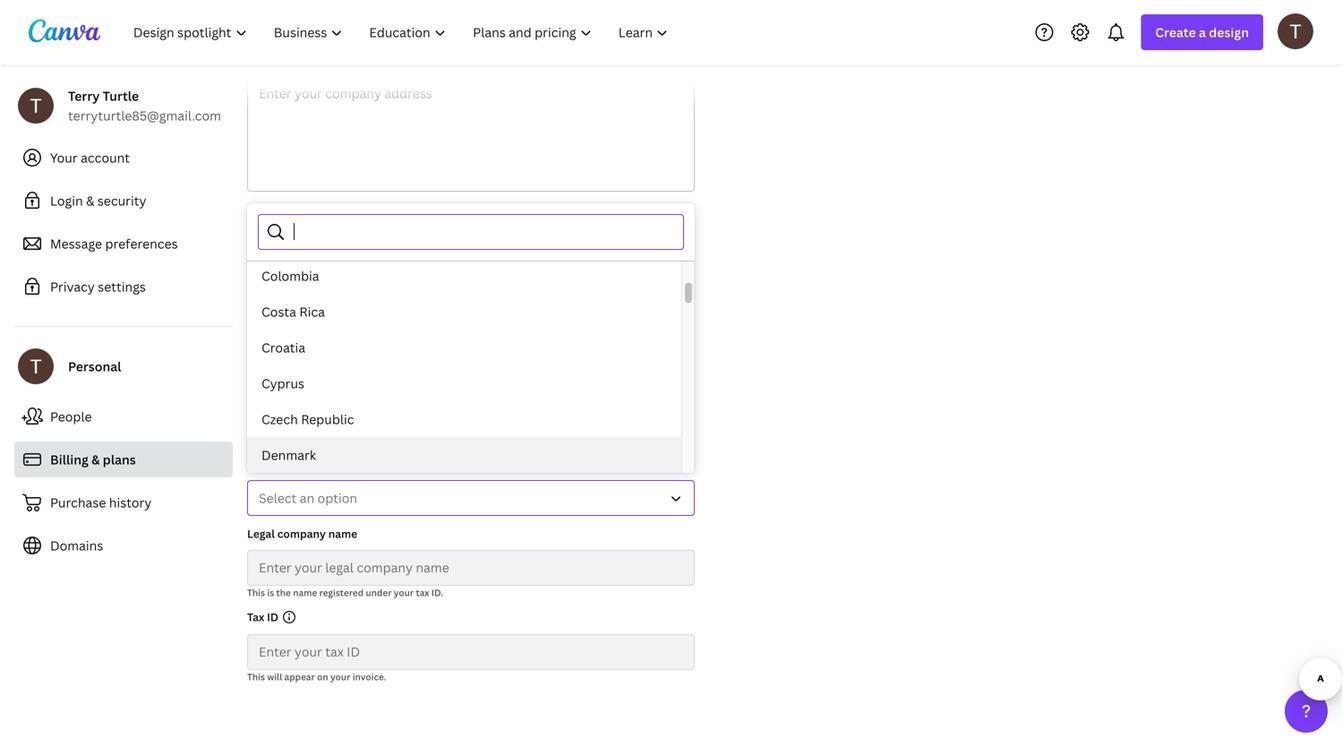 Task type: locate. For each thing, give the bounding box(es) containing it.
1 vertical spatial tax
[[247, 610, 264, 624]]

name right 'the'
[[293, 587, 317, 599]]

you
[[394, 408, 417, 425]]

cyprus option
[[247, 365, 682, 401]]

1 vertical spatial name
[[293, 587, 317, 599]]

supported
[[247, 428, 311, 445]]

list box
[[247, 115, 682, 747]]

create
[[1156, 24, 1197, 41]]

tax up enter on the bottom of the page
[[247, 378, 273, 400]]

will inside all billing-related emails will be sent to your email address and these billing contacts
[[396, 232, 416, 249]]

tax for tax id
[[247, 610, 264, 624]]

tax id enter this information if you are a tax-exempt organization. only supported countries are shown.
[[247, 378, 632, 445]]

tax
[[247, 378, 273, 400], [247, 610, 264, 624]]

billing
[[247, 207, 280, 222], [50, 451, 89, 468]]

contacts up billing-
[[283, 207, 328, 222]]

a inside tax id enter this information if you are a tax-exempt organization. only supported countries are shown.
[[442, 408, 449, 425]]

the
[[276, 587, 291, 599]]

cyprus
[[262, 375, 305, 392]]

1 horizontal spatial are
[[420, 408, 439, 425]]

domains link
[[14, 528, 233, 563]]

message preferences
[[50, 235, 178, 252]]

1 vertical spatial billing
[[50, 451, 89, 468]]

a
[[1199, 24, 1207, 41], [442, 408, 449, 425]]

0 horizontal spatial billing
[[50, 451, 89, 468]]

croatia option
[[247, 330, 682, 365]]

contacts down related on the left
[[287, 252, 340, 269]]

are up shown.
[[420, 408, 439, 425]]

tax down legal
[[247, 610, 264, 624]]

billing up all
[[247, 207, 280, 222]]

czech
[[262, 411, 298, 428]]

tax inside tax id enter this information if you are a tax-exempt organization. only supported countries are shown.
[[247, 378, 273, 400]]

2 horizontal spatial your
[[483, 232, 510, 249]]

czech republic option
[[247, 401, 682, 437]]

cyprus button
[[247, 365, 682, 401]]

0 horizontal spatial will
[[267, 671, 282, 683]]

a left tax-
[[442, 408, 449, 425]]

0 vertical spatial &
[[86, 192, 94, 209]]

this
[[247, 587, 265, 599], [247, 671, 265, 683]]

id
[[277, 378, 295, 400], [267, 610, 279, 624]]

0 vertical spatial your
[[483, 232, 510, 249]]

1 tax from the top
[[247, 378, 273, 400]]

& left plans
[[91, 451, 100, 468]]

name down option
[[328, 526, 358, 541]]

id up the this
[[277, 378, 295, 400]]

1 vertical spatial your
[[394, 587, 414, 599]]

settings
[[98, 278, 146, 295]]

are
[[420, 408, 439, 425], [374, 428, 393, 445]]

id for tax id enter this information if you are a tax-exempt organization. only supported countries are shown.
[[277, 378, 295, 400]]

billing contacts
[[247, 207, 328, 222]]

1 vertical spatial &
[[91, 451, 100, 468]]

1 horizontal spatial billing
[[247, 207, 280, 222]]

id down is in the bottom left of the page
[[267, 610, 279, 624]]

2 tax from the top
[[247, 610, 264, 624]]

tax id
[[247, 610, 279, 624]]

Enter an email address text field
[[259, 279, 646, 313]]

0 horizontal spatial a
[[442, 408, 449, 425]]

terry
[[68, 87, 100, 104]]

1 horizontal spatial a
[[1199, 24, 1207, 41]]

1 vertical spatial this
[[247, 671, 265, 683]]

people link
[[14, 399, 233, 434]]

your left tax
[[394, 587, 414, 599]]

1 horizontal spatial will
[[396, 232, 416, 249]]

id.
[[432, 587, 443, 599]]

registered
[[319, 587, 364, 599]]

login & security
[[50, 192, 146, 209]]

id inside tax id enter this information if you are a tax-exempt organization. only supported countries are shown.
[[277, 378, 295, 400]]

0 vertical spatial billing
[[247, 207, 280, 222]]

billing inside billing & plans link
[[50, 451, 89, 468]]

billing down people at left bottom
[[50, 451, 89, 468]]

shown.
[[396, 428, 439, 445]]

this left is in the bottom left of the page
[[247, 587, 265, 599]]

& right the 'login'
[[86, 192, 94, 209]]

0 vertical spatial this
[[247, 587, 265, 599]]

countries
[[314, 428, 371, 445]]

contacts
[[283, 207, 328, 222], [287, 252, 340, 269]]

0 vertical spatial name
[[328, 526, 358, 541]]

a left design
[[1199, 24, 1207, 41]]

0 vertical spatial will
[[396, 232, 416, 249]]

billing for billing & plans
[[50, 451, 89, 468]]

1 vertical spatial contacts
[[287, 252, 340, 269]]

an
[[300, 490, 315, 507]]

0 horizontal spatial are
[[374, 428, 393, 445]]

0 vertical spatial id
[[277, 378, 295, 400]]

Enter your company address text field
[[248, 75, 694, 191]]

your
[[50, 149, 78, 166]]

country
[[286, 456, 328, 471]]

issuing
[[247, 456, 284, 471]]

2 this from the top
[[247, 671, 265, 683]]

top level navigation element
[[122, 14, 684, 50]]

will
[[396, 232, 416, 249], [267, 671, 282, 683]]

a inside dropdown button
[[1199, 24, 1207, 41]]

enter
[[247, 408, 280, 425]]

your
[[483, 232, 510, 249], [394, 587, 414, 599], [331, 671, 351, 683]]

plans
[[103, 451, 136, 468]]

1 vertical spatial id
[[267, 610, 279, 624]]

will left be
[[396, 232, 416, 249]]

terry turtle terryturtle85@gmail.com
[[68, 87, 221, 124]]

contacts inside all billing-related emails will be sent to your email address and these billing contacts
[[287, 252, 340, 269]]

costa
[[262, 303, 296, 320]]

your account
[[50, 149, 130, 166]]

name
[[328, 526, 358, 541], [293, 587, 317, 599]]

only
[[604, 408, 632, 425]]

0 vertical spatial tax
[[247, 378, 273, 400]]

0 vertical spatial a
[[1199, 24, 1207, 41]]

your right on
[[331, 671, 351, 683]]

will left appear
[[267, 671, 282, 683]]

privacy settings
[[50, 278, 146, 295]]

design
[[1210, 24, 1250, 41]]

None search field
[[294, 215, 673, 249]]

address
[[549, 232, 597, 249]]

preferences
[[105, 235, 178, 252]]

0 horizontal spatial your
[[331, 671, 351, 683]]

1 vertical spatial will
[[267, 671, 282, 683]]

1 this from the top
[[247, 587, 265, 599]]

your right 'to'
[[483, 232, 510, 249]]

1 vertical spatial a
[[442, 408, 449, 425]]

history
[[109, 494, 152, 511]]

people
[[50, 408, 92, 425]]

this left appear
[[247, 671, 265, 683]]

colombia option
[[247, 258, 682, 294]]

option
[[318, 490, 357, 507]]

sent
[[438, 232, 464, 249]]

are down if
[[374, 428, 393, 445]]

privacy
[[50, 278, 95, 295]]

colombia button
[[247, 258, 682, 294]]

information
[[309, 408, 380, 425]]

invoice.
[[353, 671, 386, 683]]

email
[[514, 232, 546, 249]]



Task type: describe. For each thing, give the bounding box(es) containing it.
if
[[383, 408, 391, 425]]

costa rica button
[[247, 294, 682, 330]]

republic
[[301, 411, 354, 428]]

id for tax id
[[267, 610, 279, 624]]

2 vertical spatial your
[[331, 671, 351, 683]]

appear
[[284, 671, 315, 683]]

tax-
[[452, 408, 475, 425]]

message preferences link
[[14, 226, 233, 262]]

login & security link
[[14, 183, 233, 219]]

message
[[50, 235, 102, 252]]

to
[[467, 232, 480, 249]]

croatia
[[262, 339, 306, 356]]

list box containing colombia
[[247, 115, 682, 747]]

billing
[[247, 252, 284, 269]]

denmark
[[262, 447, 316, 464]]

organization.
[[523, 408, 601, 425]]

related
[[307, 232, 350, 249]]

and
[[600, 232, 623, 249]]

tax for tax id enter this information if you are a tax-exempt organization. only supported countries are shown.
[[247, 378, 273, 400]]

0 vertical spatial contacts
[[283, 207, 328, 222]]

be
[[419, 232, 434, 249]]

privacy settings link
[[14, 269, 233, 305]]

create a design button
[[1142, 14, 1264, 50]]

Enter your tax ID text field
[[259, 635, 683, 669]]

legal
[[247, 526, 275, 541]]

domains
[[50, 537, 103, 554]]

login
[[50, 192, 83, 209]]

croatia button
[[247, 330, 682, 365]]

0 horizontal spatial name
[[293, 587, 317, 599]]

turtle
[[103, 87, 139, 104]]

is
[[267, 587, 274, 599]]

all billing-related emails will be sent to your email address and these billing contacts
[[247, 232, 660, 269]]

1 vertical spatial are
[[374, 428, 393, 445]]

company
[[277, 526, 326, 541]]

billing & plans
[[50, 451, 136, 468]]

terryturtle85@gmail.com
[[68, 107, 221, 124]]

legal company name
[[247, 526, 358, 541]]

account
[[81, 149, 130, 166]]

& for login
[[86, 192, 94, 209]]

your inside all billing-related emails will be sent to your email address and these billing contacts
[[483, 232, 510, 249]]

Select an option button
[[247, 480, 695, 516]]

security
[[97, 192, 146, 209]]

all
[[247, 232, 263, 249]]

tax
[[416, 587, 429, 599]]

this for this is the name registered under your tax id.
[[247, 587, 265, 599]]

your account link
[[14, 140, 233, 176]]

purchase history
[[50, 494, 152, 511]]

purchase history link
[[14, 485, 233, 520]]

select an option
[[259, 490, 357, 507]]

1 horizontal spatial your
[[394, 587, 414, 599]]

exempt
[[475, 408, 520, 425]]

terry turtle image
[[1278, 13, 1314, 49]]

colombia
[[262, 267, 319, 284]]

denmark option
[[247, 437, 682, 473]]

personal
[[68, 358, 121, 375]]

costa rica option
[[247, 294, 682, 330]]

& for billing
[[91, 451, 100, 468]]

costa rica
[[262, 303, 325, 320]]

these
[[626, 232, 660, 249]]

emails
[[354, 232, 393, 249]]

this for this will appear on your invoice.
[[247, 671, 265, 683]]

Enter your legal company name text field
[[259, 551, 683, 585]]

rica
[[300, 303, 325, 320]]

1 horizontal spatial name
[[328, 526, 358, 541]]

billing-
[[266, 232, 307, 249]]

czech republic
[[262, 411, 354, 428]]

create a design
[[1156, 24, 1250, 41]]

this will appear on your invoice.
[[247, 671, 386, 683]]

this is the name registered under your tax id.
[[247, 587, 443, 599]]

billing & plans link
[[14, 442, 233, 477]]

denmark button
[[247, 437, 682, 473]]

purchase
[[50, 494, 106, 511]]

on
[[317, 671, 328, 683]]

select
[[259, 490, 297, 507]]

billing for billing contacts
[[247, 207, 280, 222]]

this
[[283, 408, 306, 425]]

under
[[366, 587, 392, 599]]

issuing country
[[247, 456, 328, 471]]

0 vertical spatial are
[[420, 408, 439, 425]]

czech republic button
[[247, 401, 682, 437]]



Task type: vqa. For each thing, say whether or not it's contained in the screenshot.
bottom 'Hippoc'
no



